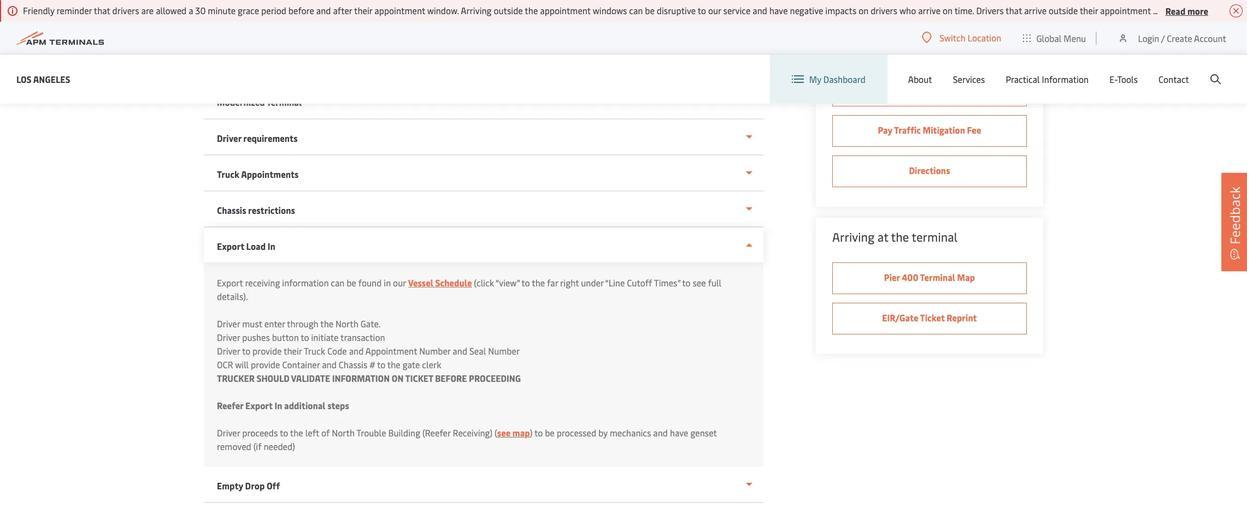 Task type: describe. For each thing, give the bounding box(es) containing it.
left
[[305, 427, 319, 439]]

3 appointment from the left
[[1100, 4, 1151, 16]]

mechanics
[[610, 427, 651, 439]]

driver requirements button
[[204, 120, 764, 156]]

login / create account link
[[1118, 22, 1227, 54]]

in
[[384, 277, 391, 289]]

"line
[[605, 277, 625, 289]]

(if
[[253, 441, 262, 453]]

contact button
[[1159, 55, 1189, 104]]

4 driver from the top
[[217, 345, 240, 357]]

0 vertical spatial have
[[770, 4, 788, 16]]

) to be processed by mechanics and have genset removed (if needed)
[[217, 427, 717, 453]]

0 vertical spatial provide
[[253, 345, 282, 357]]

removed
[[217, 441, 251, 453]]

container
[[282, 359, 320, 371]]

cutoff
[[627, 277, 652, 289]]

online
[[896, 84, 922, 96]]

"view"
[[496, 277, 520, 289]]

the inside (click "view" to the far right under "line cutoff times" to see full details).
[[532, 277, 545, 289]]

chassis restrictions
[[217, 204, 295, 216]]

practical
[[1006, 73, 1040, 85]]

1 on from the left
[[859, 4, 869, 16]]

pushes
[[242, 332, 270, 344]]

drop
[[245, 480, 265, 492]]

times"
[[654, 277, 680, 289]]

information
[[282, 277, 329, 289]]

are
[[141, 4, 154, 16]]

before
[[832, 1, 868, 17]]

practical information
[[1006, 73, 1089, 85]]

schedule
[[435, 277, 472, 289]]

receiving)
[[453, 427, 493, 439]]

seal
[[470, 345, 486, 357]]

empty drop off button
[[204, 468, 764, 504]]

to right the #
[[377, 359, 385, 371]]

reminder
[[57, 4, 92, 16]]

1 vertical spatial north
[[332, 427, 355, 439]]

be inside ) to be processed by mechanics and have genset removed (if needed)
[[545, 427, 555, 439]]

see inside (click "view" to the far right under "line cutoff times" to see full details).
[[693, 277, 706, 289]]

be left the found
[[347, 277, 356, 289]]

and down code
[[322, 359, 337, 371]]

2 on from the left
[[943, 4, 953, 16]]

export receiving information can be found in our vessel schedule
[[217, 277, 472, 289]]

directions link
[[832, 156, 1027, 187]]

window
[[1153, 4, 1183, 16]]

e-tools
[[1110, 73, 1138, 85]]

north inside 'driver must enter through the north gate. driver pushes button to initiate transaction driver to provide their truck code and appointment number and seal number ocr will provide container and chassis # to the gate clerk trucker should validate information on ticket before proceeding'
[[336, 318, 358, 330]]

eir/gate ticket reprint
[[882, 312, 977, 324]]

0 horizontal spatial arriving
[[461, 4, 492, 16]]

to right disruptive
[[698, 4, 706, 16]]

2 horizontal spatial their
[[1080, 4, 1098, 16]]

windows
[[593, 4, 627, 16]]

ocr
[[217, 359, 233, 371]]

information
[[1042, 73, 1089, 85]]

feedback
[[1226, 187, 1244, 245]]

to up needed)
[[280, 427, 288, 439]]

2 vertical spatial export
[[245, 400, 273, 412]]

(click
[[474, 277, 494, 289]]

driver for driver proceeds to the left of north trouble building (reefer receiving) ( see map
[[217, 427, 240, 439]]

1 number from the left
[[419, 345, 451, 357]]

and inside ) to be processed by mechanics and have genset removed (if needed)
[[653, 427, 668, 439]]

1 vertical spatial see
[[497, 427, 511, 439]]

map
[[513, 427, 530, 439]]

processed
[[557, 427, 596, 439]]

1 horizontal spatial will
[[1185, 4, 1199, 16]]

information
[[332, 373, 390, 385]]

receiving
[[245, 277, 280, 289]]

400
[[902, 272, 919, 284]]

services button
[[953, 55, 985, 104]]

map
[[957, 272, 975, 284]]

truck inside 'driver must enter through the north gate. driver pushes button to initiate transaction driver to provide their truck code and appointment number and seal number ocr will provide container and chassis # to the gate clerk trucker should validate information on ticket before proceeding'
[[304, 345, 325, 357]]

switch location
[[940, 32, 1002, 44]]

allowed
[[156, 4, 187, 16]]

negative
[[790, 4, 823, 16]]

export load in element
[[204, 263, 764, 468]]

reefer
[[217, 400, 243, 412]]

driver for driver requirements
[[217, 132, 241, 144]]

switch location button
[[922, 32, 1002, 44]]

and left after at the top left of the page
[[316, 4, 331, 16]]

friendly reminder that drivers are allowed a 30 minute grace period before and after their appointment window. arriving outside the appointment windows can be disruptive to our service and have negative impacts on drivers who arrive on time. drivers that arrive outside their appointment window will be turned aw
[[23, 4, 1247, 16]]

reefer export in additional steps
[[217, 400, 349, 412]]

1 appointment from the left
[[375, 4, 425, 16]]

code
[[327, 345, 347, 357]]

service
[[723, 4, 751, 16]]

before
[[289, 4, 314, 16]]

/
[[1161, 32, 1165, 44]]

location
[[968, 32, 1002, 44]]

restrictions
[[248, 204, 295, 216]]

in for export
[[275, 400, 282, 412]]

global menu button
[[1013, 22, 1097, 54]]

contact
[[1159, 73, 1189, 85]]

about
[[908, 73, 932, 85]]

to down pushes
[[242, 345, 250, 357]]

terminal
[[912, 229, 958, 245]]

terminal inside 'dropdown button'
[[267, 96, 302, 108]]

in for load
[[268, 241, 275, 253]]

modernized
[[217, 96, 265, 108]]

login / create account
[[1138, 32, 1227, 44]]

e-
[[1110, 73, 1117, 85]]

details).
[[217, 291, 248, 303]]

and right "service"
[[753, 4, 767, 16]]

a
[[189, 4, 193, 16]]

pay traffic mitigation fee
[[878, 124, 981, 136]]

after
[[333, 4, 352, 16]]

button
[[272, 332, 299, 344]]

aw
[[1241, 4, 1247, 16]]

appointments
[[241, 168, 299, 180]]

read more
[[1166, 5, 1209, 17]]

1 horizontal spatial our
[[708, 4, 721, 16]]

driver proceeds to the left of north trouble building (reefer receiving) ( see map
[[217, 427, 530, 439]]

validate
[[291, 373, 330, 385]]

load
[[246, 241, 266, 253]]

1 horizontal spatial arriving
[[832, 229, 875, 245]]



Task type: vqa. For each thing, say whether or not it's contained in the screenshot.
top Friday
no



Task type: locate. For each thing, give the bounding box(es) containing it.
in inside dropdown button
[[268, 241, 275, 253]]

0 vertical spatial arriving
[[461, 4, 492, 16]]

their right after at the top left of the page
[[354, 4, 372, 16]]

their
[[354, 4, 372, 16], [1080, 4, 1098, 16], [284, 345, 302, 357]]

that right reminder
[[94, 4, 110, 16]]

arrive right who
[[918, 4, 941, 16]]

appointment left windows
[[540, 4, 591, 16]]

account
[[1194, 32, 1227, 44]]

0 horizontal spatial number
[[419, 345, 451, 357]]

2 number from the left
[[488, 345, 520, 357]]

provide up should
[[251, 359, 280, 371]]

far
[[547, 277, 558, 289]]

1 vertical spatial terminal
[[920, 272, 955, 284]]

angeles
[[33, 73, 70, 85]]

1 driver from the top
[[217, 132, 241, 144]]

1 horizontal spatial see
[[693, 277, 706, 289]]

north
[[336, 318, 358, 330], [332, 427, 355, 439]]

before
[[435, 373, 467, 385]]

vessel schedule link
[[408, 277, 472, 289]]

arriving right window.
[[461, 4, 492, 16]]

0 vertical spatial can
[[629, 4, 643, 16]]

1 horizontal spatial appointment
[[540, 4, 591, 16]]

0 vertical spatial in
[[268, 241, 275, 253]]

can
[[629, 4, 643, 16], [331, 277, 345, 289]]

5 driver from the top
[[217, 427, 240, 439]]

feedback button
[[1222, 173, 1247, 272]]

be left turned
[[1201, 4, 1211, 16]]

traffic
[[894, 124, 921, 136]]

of
[[321, 427, 330, 439]]

outside
[[494, 4, 523, 16], [1049, 4, 1078, 16]]

empty drop off
[[217, 480, 280, 492]]

1 horizontal spatial drivers
[[871, 4, 898, 16]]

0 horizontal spatial our
[[393, 277, 406, 289]]

arrive
[[894, 1, 924, 17], [918, 4, 941, 16], [1024, 4, 1047, 16]]

needed)
[[264, 441, 295, 453]]

0 vertical spatial terminal
[[267, 96, 302, 108]]

0 vertical spatial see
[[693, 277, 706, 289]]

their inside 'driver must enter through the north gate. driver pushes button to initiate transaction driver to provide their truck code and appointment number and seal number ocr will provide container and chassis # to the gate clerk trucker should validate information on ticket before proceeding'
[[284, 345, 302, 357]]

north right of
[[332, 427, 355, 439]]

arrive right you
[[894, 1, 924, 17]]

ticket
[[405, 373, 433, 385]]

2 that from the left
[[1006, 4, 1022, 16]]

1 vertical spatial have
[[670, 427, 688, 439]]

enter
[[264, 318, 285, 330]]

create
[[1167, 32, 1192, 44]]

provide
[[253, 345, 282, 357], [251, 359, 280, 371]]

appointment
[[366, 345, 417, 357]]

their up menu
[[1080, 4, 1098, 16]]

export up details).
[[217, 277, 243, 289]]

period
[[261, 4, 286, 16]]

(
[[495, 427, 497, 439]]

full
[[708, 277, 722, 289]]

1 horizontal spatial have
[[770, 4, 788, 16]]

online payments link
[[832, 75, 1027, 107]]

pier
[[884, 272, 900, 284]]

export up proceeds
[[245, 400, 273, 412]]

grace
[[238, 4, 259, 16]]

1 horizontal spatial their
[[354, 4, 372, 16]]

in left additional
[[275, 400, 282, 412]]

0 horizontal spatial can
[[331, 277, 345, 289]]

truck appointments
[[217, 168, 299, 180]]

see left map
[[497, 427, 511, 439]]

and down transaction
[[349, 345, 364, 357]]

driver must enter through the north gate. driver pushes button to initiate transaction driver to provide their truck code and appointment number and seal number ocr will provide container and chassis # to the gate clerk trucker should validate information on ticket before proceeding
[[217, 318, 521, 385]]

my dashboard
[[809, 73, 866, 85]]

0 horizontal spatial appointment
[[375, 4, 425, 16]]

1 drivers from the left
[[112, 4, 139, 16]]

chassis up information
[[339, 359, 367, 371]]

truck inside dropdown button
[[217, 168, 239, 180]]

login
[[1138, 32, 1160, 44]]

pier 400 terminal map
[[884, 272, 975, 284]]

drivers
[[976, 4, 1004, 16]]

0 horizontal spatial terminal
[[267, 96, 302, 108]]

0 horizontal spatial drivers
[[112, 4, 139, 16]]

on left you
[[859, 4, 869, 16]]

drivers left are
[[112, 4, 139, 16]]

arriving left at
[[832, 229, 875, 245]]

1 vertical spatial provide
[[251, 359, 280, 371]]

in
[[268, 241, 275, 253], [275, 400, 282, 412]]

1 horizontal spatial chassis
[[339, 359, 367, 371]]

1 horizontal spatial on
[[943, 4, 953, 16]]

1 horizontal spatial can
[[629, 4, 643, 16]]

will right the window
[[1185, 4, 1199, 16]]

by
[[599, 427, 608, 439]]

driver for driver must enter through the north gate. driver pushes button to initiate transaction driver to provide their truck code and appointment number and seal number ocr will provide container and chassis # to the gate clerk trucker should validate information on ticket before proceeding
[[217, 318, 240, 330]]

be right )
[[545, 427, 555, 439]]

driver up 'ocr'
[[217, 345, 240, 357]]

to inside ) to be processed by mechanics and have genset removed (if needed)
[[535, 427, 543, 439]]

0 horizontal spatial will
[[235, 359, 249, 371]]

driver down modernized
[[217, 132, 241, 144]]

driver up removed
[[217, 427, 240, 439]]

truck left appointments
[[217, 168, 239, 180]]

1 vertical spatial chassis
[[339, 359, 367, 371]]

chassis up export load in
[[217, 204, 246, 216]]

2 appointment from the left
[[540, 4, 591, 16]]

menu
[[1064, 32, 1086, 44]]

my
[[809, 73, 821, 85]]

at
[[878, 229, 889, 245]]

1 vertical spatial truck
[[304, 345, 325, 357]]

have left negative
[[770, 4, 788, 16]]

0 horizontal spatial their
[[284, 345, 302, 357]]

will inside 'driver must enter through the north gate. driver pushes button to initiate transaction driver to provide their truck code and appointment number and seal number ocr will provide container and chassis # to the gate clerk trucker should validate information on ticket before proceeding'
[[235, 359, 249, 371]]

to right "view"
[[522, 277, 530, 289]]

our left "service"
[[708, 4, 721, 16]]

1 vertical spatial our
[[393, 277, 406, 289]]

can right windows
[[629, 4, 643, 16]]

0 horizontal spatial truck
[[217, 168, 239, 180]]

impacts
[[826, 4, 857, 16]]

steps
[[327, 400, 349, 412]]

and right mechanics
[[653, 427, 668, 439]]

e-tools button
[[1110, 55, 1138, 104]]

0 horizontal spatial that
[[94, 4, 110, 16]]

export load in button
[[204, 228, 764, 263]]

to right times"
[[682, 277, 691, 289]]

requirements
[[243, 132, 298, 144]]

initiate
[[311, 332, 339, 344]]

read more button
[[1166, 4, 1209, 17]]

chassis inside "dropdown button"
[[217, 204, 246, 216]]

0 horizontal spatial have
[[670, 427, 688, 439]]

0 vertical spatial will
[[1185, 4, 1199, 16]]

2 drivers from the left
[[871, 4, 898, 16]]

1 horizontal spatial that
[[1006, 4, 1022, 16]]

driver left "must"
[[217, 318, 240, 330]]

truck down initiate
[[304, 345, 325, 357]]

2 driver from the top
[[217, 318, 240, 330]]

that right drivers
[[1006, 4, 1022, 16]]

export load in
[[217, 241, 275, 253]]

see map link
[[497, 427, 530, 439]]

2 outside from the left
[[1049, 4, 1078, 16]]

clerk
[[422, 359, 441, 371]]

2 horizontal spatial appointment
[[1100, 4, 1151, 16]]

should
[[257, 373, 289, 385]]

1 vertical spatial in
[[275, 400, 282, 412]]

truck
[[217, 168, 239, 180], [304, 345, 325, 357]]

0 vertical spatial chassis
[[217, 204, 246, 216]]

fee
[[967, 124, 981, 136]]

see
[[693, 277, 706, 289], [497, 427, 511, 439]]

must
[[242, 318, 262, 330]]

export for export load in
[[217, 241, 244, 253]]

global
[[1037, 32, 1062, 44]]

their down button
[[284, 345, 302, 357]]

terminal up requirements
[[267, 96, 302, 108]]

1 vertical spatial export
[[217, 277, 243, 289]]

friendly
[[23, 4, 55, 16]]

driver inside dropdown button
[[217, 132, 241, 144]]

to right )
[[535, 427, 543, 439]]

appointment left window.
[[375, 4, 425, 16]]

transaction
[[341, 332, 385, 344]]

have inside ) to be processed by mechanics and have genset removed (if needed)
[[670, 427, 688, 439]]

close alert image
[[1230, 4, 1243, 17]]

1 horizontal spatial outside
[[1049, 4, 1078, 16]]

trucker
[[217, 373, 255, 385]]

on
[[392, 373, 404, 385]]

will
[[1185, 4, 1199, 16], [235, 359, 249, 371]]

provide down pushes
[[253, 345, 282, 357]]

1 horizontal spatial terminal
[[920, 272, 955, 284]]

north up transaction
[[336, 318, 358, 330]]

0 horizontal spatial chassis
[[217, 204, 246, 216]]

export for export receiving information can be found in our vessel schedule
[[217, 277, 243, 289]]

modernized terminal
[[217, 96, 302, 108]]

export left load
[[217, 241, 244, 253]]

in right load
[[268, 241, 275, 253]]

0 vertical spatial our
[[708, 4, 721, 16]]

who
[[900, 4, 916, 16]]

3 driver from the top
[[217, 332, 240, 344]]

1 vertical spatial will
[[235, 359, 249, 371]]

our right in
[[393, 277, 406, 289]]

number up clerk
[[419, 345, 451, 357]]

vessel
[[408, 277, 433, 289]]

eir/gate
[[882, 312, 919, 324]]

be left disruptive
[[645, 4, 655, 16]]

through
[[287, 318, 318, 330]]

1 vertical spatial can
[[331, 277, 345, 289]]

chassis inside 'driver must enter through the north gate. driver pushes button to initiate transaction driver to provide their truck code and appointment number and seal number ocr will provide container and chassis # to the gate clerk trucker should validate information on ticket before proceeding'
[[339, 359, 367, 371]]

arriving
[[461, 4, 492, 16], [832, 229, 875, 245]]

drivers
[[112, 4, 139, 16], [871, 4, 898, 16]]

online payments
[[896, 84, 964, 96]]

switch
[[940, 32, 966, 44]]

about button
[[908, 55, 932, 104]]

1 horizontal spatial truck
[[304, 345, 325, 357]]

appointment up login
[[1100, 4, 1151, 16]]

0 horizontal spatial outside
[[494, 4, 523, 16]]

1 that from the left
[[94, 4, 110, 16]]

on left time.
[[943, 4, 953, 16]]

driver left pushes
[[217, 332, 240, 344]]

terminal right the 400
[[920, 272, 955, 284]]

drivers left who
[[871, 4, 898, 16]]

see left full
[[693, 277, 706, 289]]

can inside export load in element
[[331, 277, 345, 289]]

export inside dropdown button
[[217, 241, 244, 253]]

pay traffic mitigation fee link
[[832, 115, 1027, 147]]

to down through
[[301, 332, 309, 344]]

0 horizontal spatial on
[[859, 4, 869, 16]]

1 outside from the left
[[494, 4, 523, 16]]

30
[[195, 4, 206, 16]]

our inside export load in element
[[393, 277, 406, 289]]

number right "seal"
[[488, 345, 520, 357]]

1 horizontal spatial number
[[488, 345, 520, 357]]

0 horizontal spatial see
[[497, 427, 511, 439]]

will up trucker
[[235, 359, 249, 371]]

0 vertical spatial truck
[[217, 168, 239, 180]]

and left "seal"
[[453, 345, 467, 357]]

trouble
[[357, 427, 386, 439]]

0 vertical spatial export
[[217, 241, 244, 253]]

have left genset
[[670, 427, 688, 439]]

disruptive
[[657, 4, 696, 16]]

#
[[370, 359, 375, 371]]

can right information
[[331, 277, 345, 289]]

have
[[770, 4, 788, 16], [670, 427, 688, 439]]

0 vertical spatial north
[[336, 318, 358, 330]]

1 vertical spatial arriving
[[832, 229, 875, 245]]

arrive up global on the top right
[[1024, 4, 1047, 16]]

pier 400 terminal map link
[[832, 263, 1027, 295]]

found
[[358, 277, 382, 289]]



